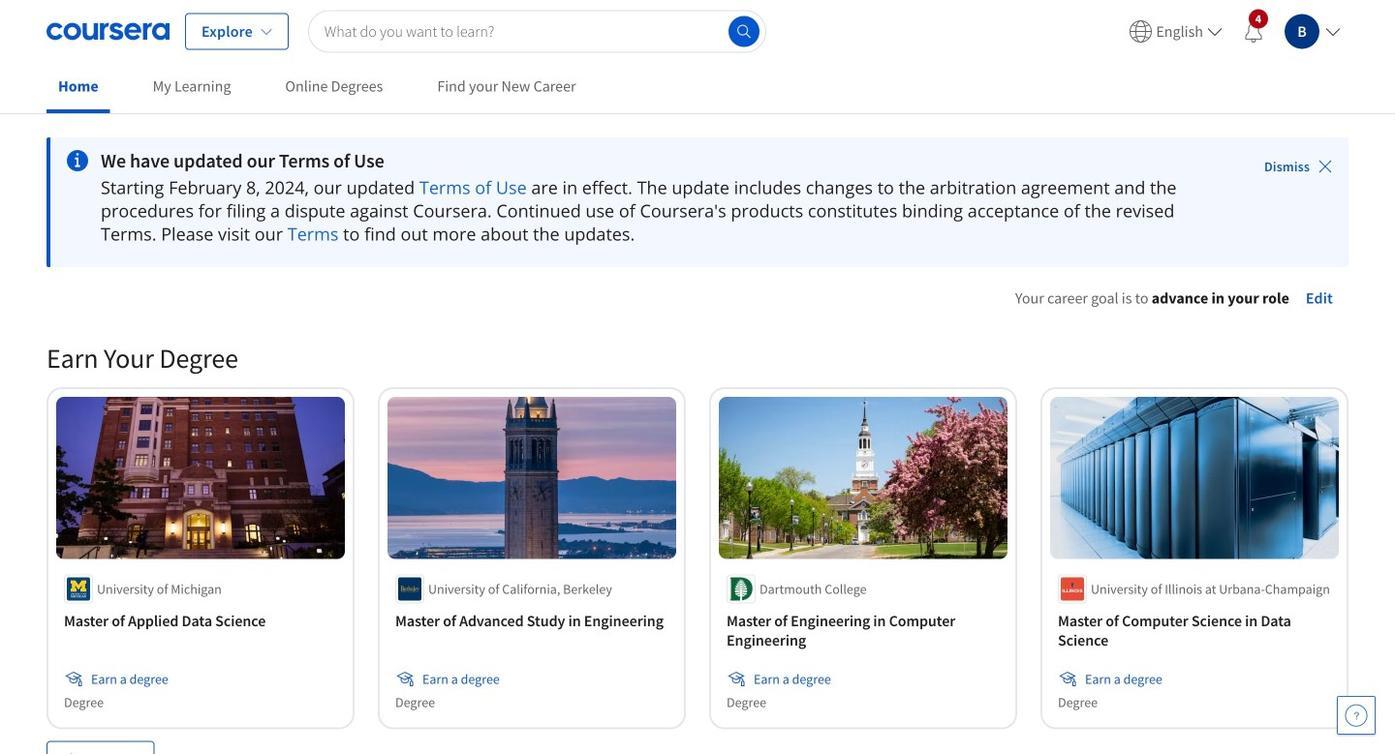 Task type: locate. For each thing, give the bounding box(es) containing it.
What do you want to learn? text field
[[308, 10, 767, 53]]

coursera image
[[47, 16, 170, 47]]

None search field
[[308, 10, 767, 53]]



Task type: vqa. For each thing, say whether or not it's contained in the screenshot.
Paris
no



Task type: describe. For each thing, give the bounding box(es) containing it.
help center image
[[1345, 704, 1368, 728]]

earn your degree collection element
[[35, 310, 1361, 755]]

information: we have updated our terms of use element
[[101, 149, 1210, 172]]



